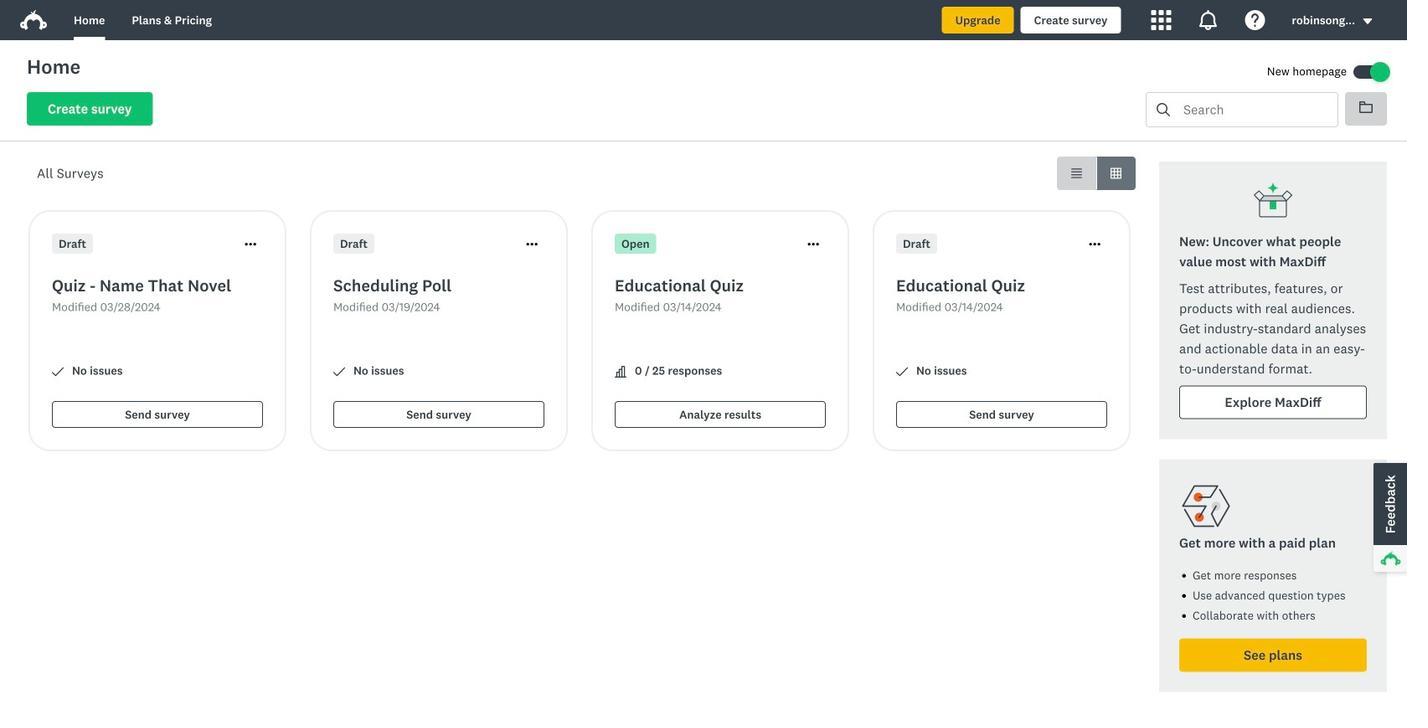 Task type: describe. For each thing, give the bounding box(es) containing it.
folders image
[[1360, 101, 1373, 114]]

response based pricing icon image
[[1180, 480, 1233, 533]]

response count image
[[615, 366, 627, 378]]

notification center icon image
[[1199, 10, 1219, 30]]

1 brand logo image from the top
[[20, 7, 47, 34]]

folders image
[[1360, 101, 1373, 113]]

2 brand logo image from the top
[[20, 10, 47, 30]]

1 no issues image from the left
[[52, 366, 64, 378]]

help icon image
[[1245, 10, 1266, 30]]

2 no issues image from the left
[[333, 366, 345, 378]]



Task type: locate. For each thing, give the bounding box(es) containing it.
products icon image
[[1152, 10, 1172, 30], [1152, 10, 1172, 30]]

2 horizontal spatial no issues image
[[897, 366, 908, 378]]

1 horizontal spatial no issues image
[[333, 366, 345, 378]]

0 horizontal spatial no issues image
[[52, 366, 64, 378]]

group
[[1057, 157, 1136, 190]]

dropdown arrow icon image
[[1362, 15, 1374, 27], [1364, 18, 1373, 24]]

response count image
[[615, 366, 627, 378]]

no issues image
[[52, 366, 64, 378], [333, 366, 345, 378], [897, 366, 908, 378]]

search image
[[1157, 103, 1171, 116], [1157, 103, 1171, 116]]

Search text field
[[1171, 93, 1338, 127]]

brand logo image
[[20, 7, 47, 34], [20, 10, 47, 30]]

3 no issues image from the left
[[897, 366, 908, 378]]

max diff icon image
[[1254, 182, 1294, 222]]



Task type: vqa. For each thing, say whether or not it's contained in the screenshot.
1st the Brand logo from the bottom of the page
yes



